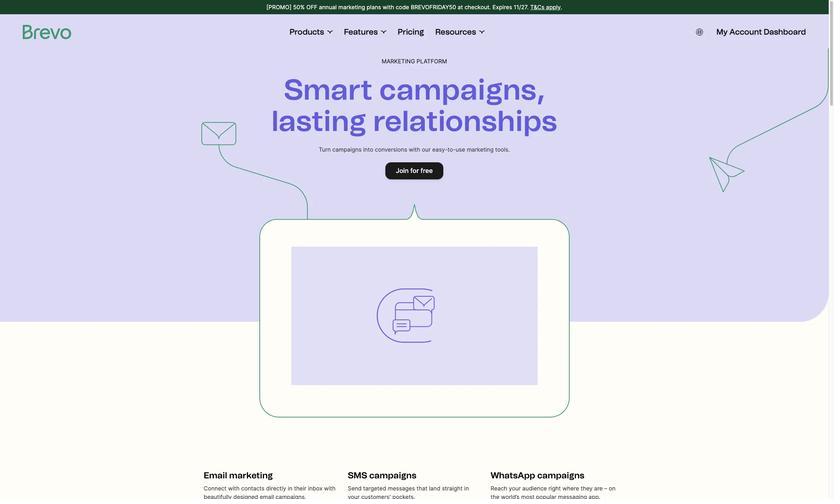 Task type: locate. For each thing, give the bounding box(es) containing it.
connect with contacts directly in their inbox with beautifully designed email campaigns.
[[204, 485, 336, 499]]

join
[[396, 167, 409, 174]]

with
[[383, 4, 394, 11], [409, 146, 421, 153], [228, 485, 240, 492], [324, 485, 336, 492]]

pricing
[[398, 27, 424, 37]]

resources
[[436, 27, 476, 37]]

email
[[260, 494, 274, 499]]

1 vertical spatial marketing
[[467, 146, 494, 153]]

sms campaigns
[[348, 470, 417, 481]]

marketing left plans
[[339, 4, 365, 11]]

that
[[417, 485, 428, 492]]

2 in from the left
[[465, 485, 469, 492]]

0 vertical spatial marketing
[[339, 4, 365, 11]]

t&cs apply link
[[531, 3, 561, 11]]

with left the our on the right top
[[409, 146, 421, 153]]

0 horizontal spatial in
[[288, 485, 293, 492]]

your inside reach your audience right where they are – on the world's most popular messaging app.
[[509, 485, 521, 492]]

audience
[[523, 485, 547, 492]]

pricing link
[[398, 27, 424, 37]]

marketing right use
[[467, 146, 494, 153]]

campaigns up messages at the left of page
[[370, 470, 417, 481]]

1 horizontal spatial campaigns
[[370, 470, 417, 481]]

1 horizontal spatial in
[[465, 485, 469, 492]]

your down send
[[348, 494, 360, 499]]

customers'
[[362, 494, 391, 499]]

2 horizontal spatial marketing
[[467, 146, 494, 153]]

reach your audience right where they are – on the world's most popular messaging app.
[[491, 485, 616, 499]]

plans
[[367, 4, 381, 11]]

in
[[288, 485, 293, 492], [465, 485, 469, 492]]

campaigns,
[[380, 73, 545, 107]]

free
[[421, 167, 433, 174]]

land
[[429, 485, 441, 492]]

your up world's
[[509, 485, 521, 492]]

with left code
[[383, 4, 394, 11]]

tools.
[[496, 146, 510, 153]]

targeted
[[363, 485, 386, 492]]

[promo] 50% off annual marketing plans with code brevofriday50 at checkout. expires 11/27. t&cs apply .
[[267, 4, 563, 11]]

0 vertical spatial your
[[509, 485, 521, 492]]

relationships
[[373, 104, 558, 138]]

connect
[[204, 485, 227, 492]]

campaigns up right
[[538, 470, 585, 481]]

product video element
[[259, 233, 570, 418]]

in right straight
[[465, 485, 469, 492]]

turn campaigns into conversions with our easy-to-use marketing tools.
[[319, 146, 510, 153]]

for
[[411, 167, 419, 174]]

campaigns
[[333, 146, 362, 153], [370, 470, 417, 481], [538, 470, 585, 481]]

send targeted messages that land straight in your customers' pockets.
[[348, 485, 469, 499]]

campaigns.
[[276, 494, 307, 499]]

t&cs
[[531, 4, 545, 11]]

campaigns left into
[[333, 146, 362, 153]]

2 vertical spatial marketing
[[229, 470, 273, 481]]

products
[[290, 27, 324, 37]]

in up the 'campaigns.'
[[288, 485, 293, 492]]

our
[[422, 146, 431, 153]]

right
[[549, 485, 561, 492]]

marketing
[[339, 4, 365, 11], [467, 146, 494, 153], [229, 470, 273, 481]]

marketing up contacts
[[229, 470, 273, 481]]

email
[[204, 470, 227, 481]]

send
[[348, 485, 362, 492]]

features link
[[344, 27, 387, 37]]

campaigns for turn
[[333, 146, 362, 153]]

1 in from the left
[[288, 485, 293, 492]]

email marketing
[[204, 470, 273, 481]]

off
[[307, 4, 318, 11]]

2 horizontal spatial campaigns
[[538, 470, 585, 481]]

1 horizontal spatial your
[[509, 485, 521, 492]]

smart
[[284, 73, 373, 107]]

0 horizontal spatial campaigns
[[333, 146, 362, 153]]

my account dashboard link
[[717, 27, 807, 37]]

my
[[717, 27, 728, 37]]

brevo image
[[23, 25, 71, 39]]

0 horizontal spatial your
[[348, 494, 360, 499]]

designed
[[234, 494, 258, 499]]

sms
[[348, 470, 368, 481]]

on
[[609, 485, 616, 492]]

messages
[[388, 485, 415, 492]]

the
[[491, 494, 500, 499]]

code
[[396, 4, 409, 11]]

1 vertical spatial your
[[348, 494, 360, 499]]

their
[[294, 485, 307, 492]]

expires
[[493, 4, 513, 11]]

your
[[509, 485, 521, 492], [348, 494, 360, 499]]

turn
[[319, 146, 331, 153]]

whatsapp campaigns
[[491, 470, 585, 481]]

with down 'email marketing'
[[228, 485, 240, 492]]

dashboard
[[764, 27, 807, 37]]

[promo]
[[267, 4, 292, 11]]

inbox
[[308, 485, 323, 492]]

app.
[[589, 494, 601, 499]]

button image
[[696, 28, 704, 36]]



Task type: describe. For each thing, give the bounding box(es) containing it.
most
[[522, 494, 535, 499]]

50%
[[293, 4, 305, 11]]

products link
[[290, 27, 333, 37]]

popular
[[537, 494, 557, 499]]

pockets.
[[393, 494, 416, 499]]

to-
[[448, 146, 456, 153]]

–
[[605, 485, 608, 492]]

marketing platform
[[382, 58, 447, 65]]

0 horizontal spatial marketing
[[229, 470, 273, 481]]

checkout.
[[465, 4, 491, 11]]

at
[[458, 4, 463, 11]]

join for free button
[[386, 162, 444, 179]]

annual
[[319, 4, 337, 11]]

join for free
[[396, 167, 433, 174]]

lasting
[[272, 104, 367, 138]]

contacts
[[241, 485, 265, 492]]

beautifully
[[204, 494, 232, 499]]

reach
[[491, 485, 508, 492]]

marketing
[[382, 58, 415, 65]]

straight
[[442, 485, 463, 492]]

my account dashboard
[[717, 27, 807, 37]]

use
[[456, 146, 466, 153]]

where
[[563, 485, 580, 492]]

in inside send targeted messages that land straight in your customers' pockets.
[[465, 485, 469, 492]]

brevofriday50
[[411, 4, 456, 11]]

campaigns for sms
[[370, 470, 417, 481]]

resources link
[[436, 27, 485, 37]]

whatsapp
[[491, 470, 536, 481]]

campaigns for whatsapp
[[538, 470, 585, 481]]

apply
[[546, 4, 561, 11]]

with right inbox
[[324, 485, 336, 492]]

directly
[[266, 485, 286, 492]]

into
[[363, 146, 374, 153]]

your inside send targeted messages that land straight in your customers' pockets.
[[348, 494, 360, 499]]

11/27.
[[514, 4, 529, 11]]

conversions
[[375, 146, 407, 153]]

easy-
[[433, 146, 448, 153]]

smart campaigns, lasting relationships
[[272, 73, 558, 138]]

they
[[581, 485, 593, 492]]

features
[[344, 27, 378, 37]]

1 horizontal spatial marketing
[[339, 4, 365, 11]]

are
[[595, 485, 603, 492]]

world's
[[501, 494, 520, 499]]

platform
[[417, 58, 447, 65]]

messaging
[[558, 494, 588, 499]]

in inside connect with contacts directly in their inbox with beautifully designed email campaigns.
[[288, 485, 293, 492]]

account
[[730, 27, 763, 37]]

.
[[561, 4, 563, 11]]



Task type: vqa. For each thing, say whether or not it's contained in the screenshot.
the campaigns,
yes



